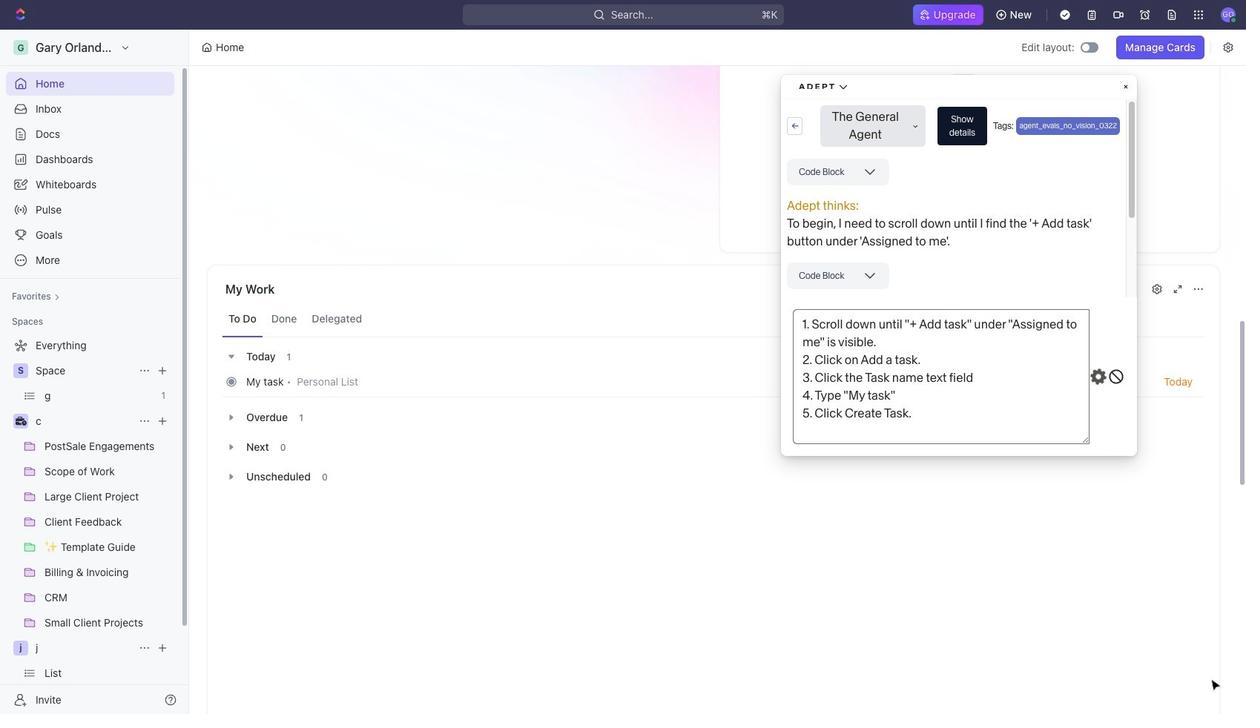 Task type: vqa. For each thing, say whether or not it's contained in the screenshot.
Imports
no



Task type: locate. For each thing, give the bounding box(es) containing it.
space, , element
[[13, 364, 28, 378]]

tab list
[[223, 301, 1205, 338]]

sidebar navigation
[[0, 30, 192, 715]]

gary orlando's workspace, , element
[[13, 40, 28, 55]]

tree
[[6, 334, 174, 715]]

j, , element
[[13, 641, 28, 656]]



Task type: describe. For each thing, give the bounding box(es) containing it.
business time image
[[15, 417, 26, 426]]

tree inside "sidebar" navigation
[[6, 334, 174, 715]]



